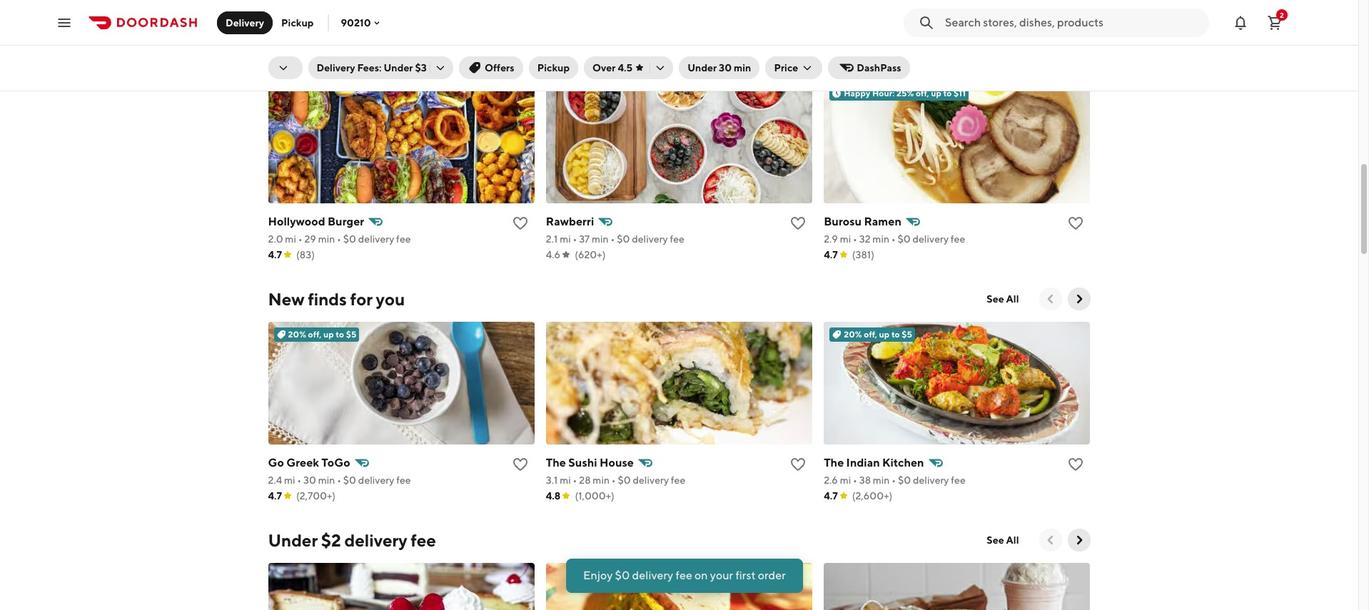 Task type: describe. For each thing, give the bounding box(es) containing it.
dashpass
[[857, 62, 901, 74]]

20% for indian
[[844, 329, 862, 340]]

Store search: begin typing to search for stores available on DoorDash text field
[[945, 15, 1201, 30]]

4.7 for go greek togo
[[268, 490, 282, 502]]

fee for the indian kitchen
[[951, 475, 966, 486]]

min for burosu ramen
[[873, 233, 889, 245]]

under for under 30 min
[[688, 62, 717, 74]]

burosu
[[824, 215, 862, 228]]

(2,600+)
[[852, 490, 893, 502]]

rawberri
[[546, 215, 594, 228]]

ramen
[[864, 215, 902, 228]]

greek
[[286, 456, 319, 470]]

see all for under $2 delivery fee
[[987, 535, 1019, 546]]

new
[[268, 289, 304, 309]]

(2,700+)
[[296, 490, 336, 502]]

min for hollywood burger
[[318, 233, 335, 245]]

0 vertical spatial pickup button
[[273, 11, 322, 34]]

up for the indian kitchen
[[879, 329, 890, 340]]

2 button
[[1261, 8, 1289, 37]]

for
[[350, 289, 373, 309]]

all for under $2 delivery fee
[[1006, 535, 1019, 546]]

click to add this store to your saved list image for burosu ramen
[[1068, 215, 1085, 232]]

under $2 delivery fee
[[268, 530, 436, 550]]

min for the sushi house
[[593, 475, 610, 486]]

1 horizontal spatial pickup button
[[529, 56, 578, 79]]

hour:
[[872, 88, 895, 99]]

3.1
[[546, 475, 558, 486]]

see for fee
[[987, 535, 1004, 546]]

fees:
[[357, 62, 382, 74]]

2.9 mi • 32 min • $​0 delivery fee
[[824, 233, 965, 245]]

delivery for the sushi house
[[633, 475, 669, 486]]

min for the indian kitchen
[[873, 475, 890, 486]]

you
[[376, 289, 405, 309]]

under 30 min button
[[679, 56, 760, 79]]

90210 button
[[341, 17, 382, 28]]

fee for rawberri
[[670, 233, 685, 245]]

30 inside button
[[719, 62, 732, 74]]

up for go greek togo
[[323, 329, 334, 340]]

over 4.5 button
[[584, 56, 673, 79]]

$3
[[415, 62, 427, 74]]

(620+)
[[575, 249, 606, 261]]

delivery fees: under $3
[[317, 62, 427, 74]]

$5 for kitchen
[[902, 329, 912, 340]]

min for go greek togo
[[318, 475, 335, 486]]

on
[[695, 569, 708, 583]]

previous button of carousel image for burosu ramen
[[1043, 43, 1058, 57]]

1 vertical spatial pickup
[[537, 62, 570, 74]]

previous button of carousel image
[[1043, 533, 1058, 548]]

25%
[[897, 88, 914, 99]]

burger
[[328, 215, 364, 228]]

$​0 for rawberri
[[617, 233, 630, 245]]

hidden gems don't miss these local treasures!
[[268, 32, 434, 68]]

hidden
[[268, 32, 327, 52]]

(83)
[[296, 249, 315, 261]]

(1,000+)
[[575, 490, 615, 502]]

2.9
[[824, 233, 838, 245]]

delivery right $2
[[344, 530, 407, 550]]

29
[[304, 233, 316, 245]]

delivery for hollywood burger
[[358, 233, 394, 245]]

2.0 mi • 29 min • $​0 delivery fee
[[268, 233, 411, 245]]

2.6 mi • 38 min • $​0 delivery fee
[[824, 475, 966, 486]]

price
[[774, 62, 798, 74]]

sushi
[[568, 456, 597, 470]]

new finds for you link
[[268, 288, 405, 311]]

treasures!
[[382, 54, 434, 68]]

go
[[268, 456, 284, 470]]

the for the sushi house
[[546, 456, 566, 470]]

offers button
[[459, 56, 523, 79]]

1 see all from the top
[[987, 44, 1019, 56]]

gems
[[330, 32, 372, 52]]

order
[[758, 569, 786, 583]]

next button of carousel image for burosu ramen
[[1072, 43, 1086, 57]]

enjoy $0 delivery fee on your first order
[[583, 569, 786, 583]]

click to add this store to your saved list image for rawberri
[[790, 215, 807, 232]]

2.4 mi • 30 min • $​0 delivery fee
[[268, 475, 411, 486]]

90210
[[341, 17, 371, 28]]

open menu image
[[56, 14, 73, 31]]

delivery for burosu ramen
[[913, 233, 949, 245]]

fee for go greek togo
[[396, 475, 411, 486]]

price button
[[766, 56, 823, 79]]

(381)
[[852, 249, 874, 261]]

• down house
[[612, 475, 616, 486]]

$​0 for go greek togo
[[343, 475, 356, 486]]

2.1 mi • 37 min • $​0 delivery fee
[[546, 233, 685, 245]]

$0
[[615, 569, 630, 583]]

under $2 delivery fee link
[[268, 529, 436, 552]]

2.6
[[824, 475, 838, 486]]

2.1
[[546, 233, 558, 245]]

click to add this store to your saved list image for house
[[790, 456, 807, 473]]

kitchen
[[882, 456, 924, 470]]

house
[[600, 456, 634, 470]]

these
[[324, 54, 353, 68]]

the sushi house
[[546, 456, 634, 470]]

off, for the indian kitchen
[[864, 329, 877, 340]]

38
[[859, 475, 871, 486]]

28
[[579, 475, 591, 486]]

4.7 for the indian kitchen
[[824, 490, 838, 502]]

2.4
[[268, 475, 282, 486]]

happy hour: 25% off, up to $11
[[844, 88, 966, 99]]

2 horizontal spatial off,
[[916, 88, 929, 99]]

first
[[736, 569, 756, 583]]

• left 29
[[298, 233, 302, 245]]

$​0 for the sushi house
[[618, 475, 631, 486]]

see all link for fee
[[978, 529, 1028, 552]]

• left 37
[[573, 233, 577, 245]]

• right 37
[[611, 233, 615, 245]]

new finds for you
[[268, 289, 405, 309]]

• down burger
[[337, 233, 341, 245]]



Task type: vqa. For each thing, say whether or not it's contained in the screenshot.
first $5 from the right
yes



Task type: locate. For each thing, give the bounding box(es) containing it.
your
[[710, 569, 733, 583]]

the for the indian kitchen
[[824, 456, 844, 470]]

1 vertical spatial next button of carousel image
[[1072, 292, 1086, 306]]

1 vertical spatial see
[[987, 293, 1004, 305]]

2 vertical spatial all
[[1006, 535, 1019, 546]]

mi for rawberri
[[560, 233, 571, 245]]

pickup up hidden
[[281, 17, 314, 28]]

0 vertical spatial all
[[1006, 44, 1019, 56]]

see all link for you
[[978, 288, 1028, 311]]

see for you
[[987, 293, 1004, 305]]

1 horizontal spatial 20% off, up to $5
[[844, 329, 912, 340]]

see all for new finds for you
[[987, 293, 1019, 305]]

hollywood burger
[[268, 215, 364, 228]]

1 the from the left
[[546, 456, 566, 470]]

0 vertical spatial delivery
[[226, 17, 264, 28]]

over
[[593, 62, 616, 74]]

mi right 3.1
[[560, 475, 571, 486]]

1 horizontal spatial click to add this store to your saved list image
[[1068, 215, 1085, 232]]

• down kitchen
[[892, 475, 896, 486]]

dashpass button
[[828, 56, 910, 79]]

click to add this store to your saved list image for kitchen
[[1068, 456, 1085, 473]]

min right the 38
[[873, 475, 890, 486]]

2 horizontal spatial under
[[688, 62, 717, 74]]

mi right 2.0
[[285, 233, 296, 245]]

min right 37
[[592, 233, 609, 245]]

pickup button
[[273, 11, 322, 34], [529, 56, 578, 79]]

20%
[[288, 329, 306, 340], [844, 329, 862, 340]]

0 vertical spatial 30
[[719, 62, 732, 74]]

mi for go greek togo
[[284, 475, 295, 486]]

1 horizontal spatial under
[[384, 62, 413, 74]]

$​0
[[343, 233, 356, 245], [617, 233, 630, 245], [898, 233, 911, 245], [343, 475, 356, 486], [618, 475, 631, 486], [898, 475, 911, 486]]

1 see all link from the top
[[978, 39, 1028, 61]]

• down togo
[[337, 475, 341, 486]]

go greek togo
[[268, 456, 350, 470]]

delivery down kitchen
[[913, 475, 949, 486]]

1 horizontal spatial to
[[892, 329, 900, 340]]

delivery for the indian kitchen
[[913, 475, 949, 486]]

$​0 down togo
[[343, 475, 356, 486]]

the indian kitchen
[[824, 456, 924, 470]]

$​0 down house
[[618, 475, 631, 486]]

• down ramen
[[891, 233, 896, 245]]

under
[[384, 62, 413, 74], [688, 62, 717, 74], [268, 530, 318, 550]]

2 horizontal spatial up
[[931, 88, 942, 99]]

1 horizontal spatial up
[[879, 329, 890, 340]]

delivery for delivery fees: under $3
[[317, 62, 355, 74]]

min for rawberri
[[592, 233, 609, 245]]

delivery for rawberri
[[632, 233, 668, 245]]

2 see all link from the top
[[978, 288, 1028, 311]]

0 horizontal spatial up
[[323, 329, 334, 340]]

2 vertical spatial see
[[987, 535, 1004, 546]]

delivery
[[226, 17, 264, 28], [317, 62, 355, 74]]

4.7 down 2.0
[[268, 249, 282, 261]]

1 vertical spatial pickup button
[[529, 56, 578, 79]]

all
[[1006, 44, 1019, 56], [1006, 293, 1019, 305], [1006, 535, 1019, 546]]

mi for hollywood burger
[[285, 233, 296, 245]]

mi right 2.1
[[560, 233, 571, 245]]

1 vertical spatial see all link
[[978, 288, 1028, 311]]

togo
[[321, 456, 350, 470]]

3 items, open order cart image
[[1266, 14, 1284, 31]]

over 4.5
[[593, 62, 633, 74]]

1 $5 from the left
[[346, 329, 357, 340]]

20% off, up to $5
[[288, 329, 357, 340], [844, 329, 912, 340]]

previous button of carousel image
[[1043, 43, 1058, 57], [1043, 292, 1058, 306]]

min inside button
[[734, 62, 751, 74]]

1 click to add this store to your saved list image from the left
[[790, 215, 807, 232]]

delivery down burger
[[358, 233, 394, 245]]

1 horizontal spatial the
[[824, 456, 844, 470]]

under inside under 30 min button
[[688, 62, 717, 74]]

0 horizontal spatial to
[[336, 329, 344, 340]]

0 horizontal spatial 20% off, up to $5
[[288, 329, 357, 340]]

1 horizontal spatial pickup
[[537, 62, 570, 74]]

min left price
[[734, 62, 751, 74]]

0 horizontal spatial off,
[[308, 329, 322, 340]]

$5
[[346, 329, 357, 340], [902, 329, 912, 340]]

0 horizontal spatial the
[[546, 456, 566, 470]]

1 see from the top
[[987, 44, 1004, 56]]

min up (2,700+)
[[318, 475, 335, 486]]

4.7 down 2.6 at right
[[824, 490, 838, 502]]

indian
[[846, 456, 880, 470]]

1 vertical spatial previous button of carousel image
[[1043, 292, 1058, 306]]

delivery right 37
[[632, 233, 668, 245]]

32
[[859, 233, 871, 245]]

mi right 2.6 at right
[[840, 475, 851, 486]]

mi for burosu ramen
[[840, 233, 851, 245]]

the up 2.6 at right
[[824, 456, 844, 470]]

delivery inside button
[[226, 17, 264, 28]]

• left the 28
[[573, 475, 577, 486]]

to for go greek togo
[[336, 329, 344, 340]]

to for the indian kitchen
[[892, 329, 900, 340]]

0 horizontal spatial click to add this store to your saved list image
[[790, 215, 807, 232]]

off, for go greek togo
[[308, 329, 322, 340]]

3.1 mi • 28 min • $​0 delivery fee
[[546, 475, 686, 486]]

2.0
[[268, 233, 283, 245]]

previous button of carousel image for the indian kitchen
[[1043, 292, 1058, 306]]

pickup
[[281, 17, 314, 28], [537, 62, 570, 74]]

hollywood
[[268, 215, 325, 228]]

1 next button of carousel image from the top
[[1072, 43, 1086, 57]]

pickup button up miss
[[273, 11, 322, 34]]

mi right 2.9
[[840, 233, 851, 245]]

delivery right $0
[[632, 569, 673, 583]]

1 vertical spatial all
[[1006, 293, 1019, 305]]

4.7
[[268, 249, 282, 261], [824, 249, 838, 261], [268, 490, 282, 502], [824, 490, 838, 502]]

under inside under $2 delivery fee link
[[268, 530, 318, 550]]

click to add this store to your saved list image
[[790, 215, 807, 232], [1068, 215, 1085, 232]]

click to add this store to your saved list image for togo
[[512, 456, 529, 473]]

don't
[[268, 54, 297, 68]]

happy
[[844, 88, 870, 99]]

0 horizontal spatial pickup button
[[273, 11, 322, 34]]

offers
[[485, 62, 514, 74]]

notification bell image
[[1232, 14, 1249, 31]]

delivery button
[[217, 11, 273, 34]]

0 horizontal spatial $5
[[346, 329, 357, 340]]

2 the from the left
[[824, 456, 844, 470]]

4.6
[[546, 249, 560, 261]]

2 20% from the left
[[844, 329, 862, 340]]

1 vertical spatial 30
[[303, 475, 316, 486]]

1 horizontal spatial 20%
[[844, 329, 862, 340]]

3 see all from the top
[[987, 535, 1019, 546]]

burosu ramen
[[824, 215, 902, 228]]

1 20% off, up to $5 from the left
[[288, 329, 357, 340]]

$5 for togo
[[346, 329, 357, 340]]

$​0 for hollywood burger
[[343, 233, 356, 245]]

$​0 for burosu ramen
[[898, 233, 911, 245]]

delivery right 32
[[913, 233, 949, 245]]

2 vertical spatial see all
[[987, 535, 1019, 546]]

next button of carousel image
[[1072, 533, 1086, 548]]

$​0 for the indian kitchen
[[898, 475, 911, 486]]

delivery down house
[[633, 475, 669, 486]]

2 all from the top
[[1006, 293, 1019, 305]]

1 horizontal spatial delivery
[[317, 62, 355, 74]]

20% for greek
[[288, 329, 306, 340]]

4.7 for hollywood burger
[[268, 249, 282, 261]]

mi for the sushi house
[[560, 475, 571, 486]]

2 next button of carousel image from the top
[[1072, 292, 1086, 306]]

min right 32
[[873, 233, 889, 245]]

fee for hollywood burger
[[396, 233, 411, 245]]

2 previous button of carousel image from the top
[[1043, 292, 1058, 306]]

1 previous button of carousel image from the top
[[1043, 43, 1058, 57]]

$​0 down ramen
[[898, 233, 911, 245]]

1 all from the top
[[1006, 44, 1019, 56]]

the
[[546, 456, 566, 470], [824, 456, 844, 470]]

delivery for delivery
[[226, 17, 264, 28]]

3 see all link from the top
[[978, 529, 1028, 552]]

0 vertical spatial next button of carousel image
[[1072, 43, 1086, 57]]

0 vertical spatial see all link
[[978, 39, 1028, 61]]

2 see from the top
[[987, 293, 1004, 305]]

pickup button left over
[[529, 56, 578, 79]]

20% off, up to $5 for greek
[[288, 329, 357, 340]]

4.5
[[618, 62, 633, 74]]

0 horizontal spatial pickup
[[281, 17, 314, 28]]

0 horizontal spatial 20%
[[288, 329, 306, 340]]

under 30 min
[[688, 62, 751, 74]]

$11
[[954, 88, 966, 99]]

• left 32
[[853, 233, 857, 245]]

3 all from the top
[[1006, 535, 1019, 546]]

up
[[931, 88, 942, 99], [323, 329, 334, 340], [879, 329, 890, 340]]

enjoy
[[583, 569, 613, 583]]

37
[[579, 233, 590, 245]]

0 vertical spatial see
[[987, 44, 1004, 56]]

3 see from the top
[[987, 535, 1004, 546]]

click to add this store to your saved list image
[[512, 215, 529, 232], [512, 456, 529, 473], [790, 456, 807, 473], [1068, 456, 1085, 473]]

finds
[[308, 289, 347, 309]]

see
[[987, 44, 1004, 56], [987, 293, 1004, 305], [987, 535, 1004, 546]]

1 horizontal spatial $5
[[902, 329, 912, 340]]

2 see all from the top
[[987, 293, 1019, 305]]

fee for burosu ramen
[[951, 233, 965, 245]]

0 horizontal spatial under
[[268, 530, 318, 550]]

0 vertical spatial pickup
[[281, 17, 314, 28]]

2
[[1280, 10, 1284, 19]]

2 vertical spatial see all link
[[978, 529, 1028, 552]]

fee for the sushi house
[[671, 475, 686, 486]]

4.7 down 2.9
[[824, 249, 838, 261]]

pickup left over
[[537, 62, 570, 74]]

30
[[719, 62, 732, 74], [303, 475, 316, 486]]

miss
[[299, 54, 322, 68]]

$​0 down burger
[[343, 233, 356, 245]]

1 20% from the left
[[288, 329, 306, 340]]

•
[[298, 233, 302, 245], [337, 233, 341, 245], [573, 233, 577, 245], [611, 233, 615, 245], [853, 233, 857, 245], [891, 233, 896, 245], [297, 475, 301, 486], [337, 475, 341, 486], [573, 475, 577, 486], [612, 475, 616, 486], [853, 475, 857, 486], [892, 475, 896, 486]]

0 vertical spatial see all
[[987, 44, 1019, 56]]

2 $5 from the left
[[902, 329, 912, 340]]

1 vertical spatial delivery
[[317, 62, 355, 74]]

0 vertical spatial previous button of carousel image
[[1043, 43, 1058, 57]]

min
[[734, 62, 751, 74], [318, 233, 335, 245], [592, 233, 609, 245], [873, 233, 889, 245], [318, 475, 335, 486], [593, 475, 610, 486], [873, 475, 890, 486]]

min right the 28
[[593, 475, 610, 486]]

next button of carousel image
[[1072, 43, 1086, 57], [1072, 292, 1086, 306]]

delivery
[[358, 233, 394, 245], [632, 233, 668, 245], [913, 233, 949, 245], [358, 475, 394, 486], [633, 475, 669, 486], [913, 475, 949, 486], [344, 530, 407, 550], [632, 569, 673, 583]]

0 horizontal spatial delivery
[[226, 17, 264, 28]]

delivery up under $2 delivery fee
[[358, 475, 394, 486]]

30 up (2,700+)
[[303, 475, 316, 486]]

0 horizontal spatial 30
[[303, 475, 316, 486]]

$​0 right 37
[[617, 233, 630, 245]]

• left the 38
[[853, 475, 857, 486]]

see all
[[987, 44, 1019, 56], [987, 293, 1019, 305], [987, 535, 1019, 546]]

2 20% off, up to $5 from the left
[[844, 329, 912, 340]]

1 horizontal spatial off,
[[864, 329, 877, 340]]

4.7 for burosu ramen
[[824, 249, 838, 261]]

1 vertical spatial see all
[[987, 293, 1019, 305]]

fee
[[396, 233, 411, 245], [670, 233, 685, 245], [951, 233, 965, 245], [396, 475, 411, 486], [671, 475, 686, 486], [951, 475, 966, 486], [411, 530, 436, 550], [676, 569, 692, 583]]

the up 3.1
[[546, 456, 566, 470]]

1 horizontal spatial 30
[[719, 62, 732, 74]]

local
[[355, 54, 380, 68]]

under for under $2 delivery fee
[[268, 530, 318, 550]]

mi right "2.4"
[[284, 475, 295, 486]]

off,
[[916, 88, 929, 99], [308, 329, 322, 340], [864, 329, 877, 340]]

2 horizontal spatial to
[[943, 88, 952, 99]]

30 left price
[[719, 62, 732, 74]]

• down greek
[[297, 475, 301, 486]]

4.8
[[546, 490, 561, 502]]

all for new finds for you
[[1006, 293, 1019, 305]]

2 click to add this store to your saved list image from the left
[[1068, 215, 1085, 232]]

delivery for go greek togo
[[358, 475, 394, 486]]

min right 29
[[318, 233, 335, 245]]

4.7 down "2.4"
[[268, 490, 282, 502]]

$​0 down kitchen
[[898, 475, 911, 486]]

$2
[[321, 530, 341, 550]]

mi for the indian kitchen
[[840, 475, 851, 486]]

next button of carousel image for the indian kitchen
[[1072, 292, 1086, 306]]

see all link
[[978, 39, 1028, 61], [978, 288, 1028, 311], [978, 529, 1028, 552]]

20% off, up to $5 for indian
[[844, 329, 912, 340]]



